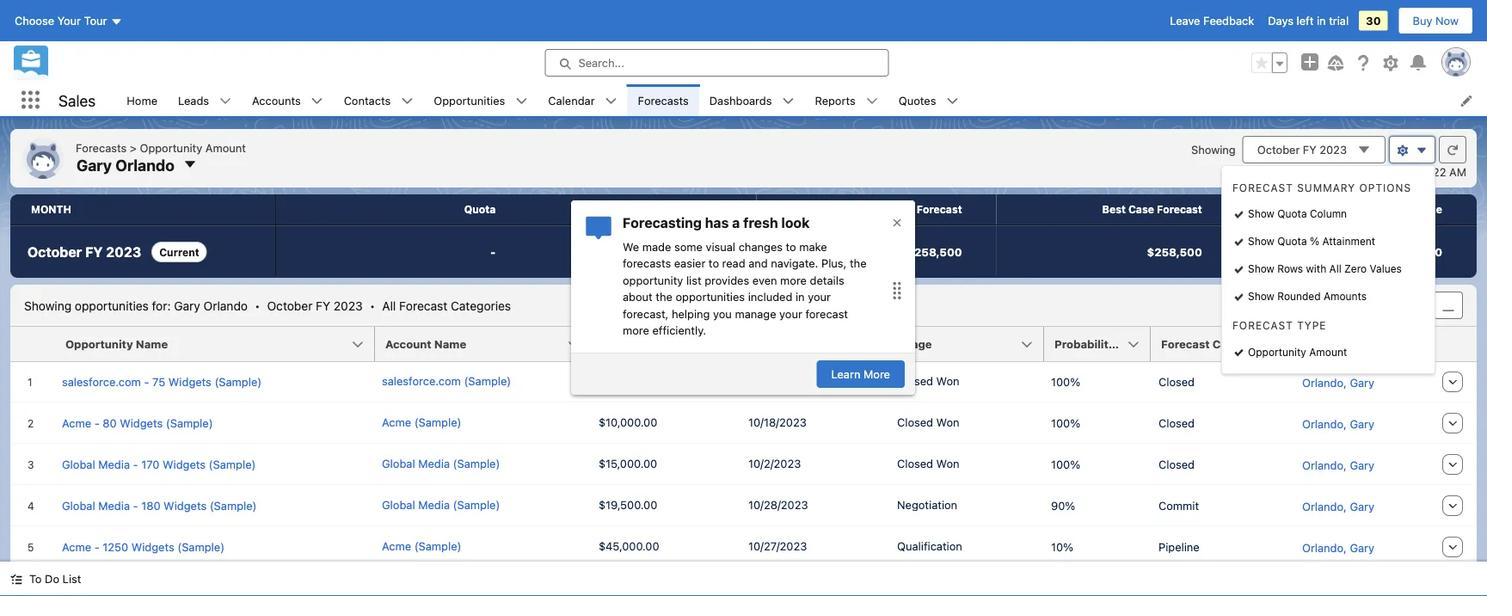 Task type: vqa. For each thing, say whether or not it's contained in the screenshot.
Probability (%) button
yes



Task type: describe. For each thing, give the bounding box(es) containing it.
forecasting has a fresh look
[[623, 215, 810, 231]]

opportunity amount
[[1248, 346, 1347, 358]]

amount inside opportunity amount link
[[1309, 346, 1347, 358]]

your
[[57, 14, 81, 27]]

reports
[[815, 94, 856, 107]]

pipeline for $45,000.00
[[1159, 541, 1200, 553]]

gary orlando button
[[76, 153, 203, 175]]

fresh
[[743, 215, 778, 231]]

month
[[31, 203, 71, 215]]

action cell
[[1434, 327, 1477, 362]]

trial
[[1329, 14, 1349, 27]]

$217,000
[[1391, 246, 1442, 258]]

2 $258,500 button from the left
[[997, 226, 1237, 278]]

stage cell
[[889, 327, 1055, 362]]

opportunity name button
[[55, 327, 375, 361]]

am
[[1449, 165, 1467, 178]]

contacts list item
[[333, 84, 423, 116]]

efficiently.
[[652, 324, 706, 337]]

pipeline for $52,500.00
[[1159, 582, 1200, 595]]

gary inside button
[[77, 155, 112, 174]]

sales
[[58, 91, 96, 109]]

fy inside button
[[1303, 143, 1317, 156]]

probability (%) button
[[1044, 327, 1151, 361]]

$52,500.00
[[599, 581, 659, 593]]

options
[[1359, 181, 1412, 194]]

2 $258,500 from the left
[[1147, 246, 1202, 258]]

text default image inside the october fy 2023 button
[[1357, 143, 1371, 157]]

100% for 10/18/2023
[[1051, 417, 1080, 430]]

case
[[1128, 203, 1154, 215]]

plus,
[[821, 257, 847, 270]]

10/18/2023
[[748, 415, 807, 428]]

navigate.
[[771, 257, 818, 270]]

account name button
[[375, 327, 591, 361]]

october fy 2023 inside row
[[28, 244, 141, 260]]

learn
[[831, 368, 861, 381]]

quotes list item
[[888, 84, 969, 116]]

won for 10/18/2023
[[936, 415, 960, 428]]

and
[[749, 257, 768, 270]]

30
[[1366, 14, 1381, 27]]

opportunities
[[434, 94, 505, 107]]

amount cell
[[591, 327, 741, 362]]

has
[[705, 215, 729, 231]]

opportunity
[[623, 274, 683, 286]]

only
[[698, 203, 722, 215]]

categories
[[451, 298, 511, 312]]

category
[[1213, 338, 1264, 351]]

0 vertical spatial in
[[1317, 14, 1326, 27]]

0 horizontal spatial amount
[[205, 141, 246, 154]]

october inside october fy 2023 row
[[28, 244, 82, 260]]

show for show quota % attainment
[[1248, 235, 1275, 247]]

october fy 2023 row
[[10, 225, 1477, 278]]

forecast
[[805, 307, 848, 320]]

best case forecast
[[1102, 203, 1202, 215]]

a
[[732, 215, 740, 231]]

text default image for contacts
[[401, 95, 413, 107]]

$139,000
[[668, 246, 722, 258]]

contacts link
[[333, 84, 401, 116]]

0 horizontal spatial more
[[623, 324, 649, 337]]

1 $258,500 from the left
[[907, 246, 962, 258]]

learn more
[[831, 368, 890, 381]]

forecasting
[[623, 215, 702, 231]]

look
[[781, 215, 810, 231]]

even
[[752, 274, 777, 286]]

type
[[1297, 320, 1327, 332]]

owner
[[1306, 338, 1342, 351]]

orlando inside button
[[115, 155, 175, 174]]

home
[[127, 94, 157, 107]]

leads list item
[[168, 84, 242, 116]]

to do list button
[[0, 562, 92, 596]]

buy now
[[1413, 14, 1459, 27]]

10/28/2023
[[748, 498, 808, 511]]

1 • from the left
[[255, 298, 260, 312]]

0 vertical spatial the
[[850, 257, 867, 270]]

showing for showing
[[1191, 143, 1236, 156]]

showing for showing opportunities for: gary orlando • october fy 2023 • all forecast categories
[[24, 298, 71, 312]]

more
[[864, 368, 890, 381]]

calendar list item
[[538, 84, 628, 116]]

1 vertical spatial all
[[382, 298, 396, 312]]

1 horizontal spatial opportunity
[[140, 141, 202, 154]]

opportunity name
[[65, 338, 168, 351]]

accounts
[[252, 94, 301, 107]]

values
[[1370, 263, 1402, 275]]

open pipeline
[[1371, 203, 1442, 215]]

row number image
[[10, 327, 55, 361]]

calendar
[[548, 94, 595, 107]]

text default image for dashboards
[[782, 95, 794, 107]]

won for 10/2/2023
[[936, 457, 960, 470]]

closed only
[[660, 203, 722, 215]]

leave feedback
[[1170, 14, 1254, 27]]

search... button
[[545, 49, 889, 77]]

$10,000.00
[[599, 415, 657, 428]]

>
[[130, 141, 137, 154]]

owner full name cell
[[1295, 327, 1434, 362]]

opportunity amount link
[[1222, 339, 1435, 366]]

we made some visual changes to make forecasts easier to read and navigate. plus, the opportunity list provides even more details about the opportunities included in your forecast, helping you manage your forecast more efficiently.
[[623, 240, 867, 337]]

text default image for leads
[[219, 95, 231, 107]]

updated
[[1293, 165, 1336, 178]]

2 qualification from the top
[[897, 581, 962, 593]]

leave feedback link
[[1170, 14, 1254, 27]]

status containing showing opportunities for: gary orlando
[[24, 298, 511, 312]]

commit for commit forecast
[[874, 203, 914, 215]]

days
[[1268, 14, 1294, 27]]

1 horizontal spatial all
[[1329, 263, 1342, 275]]

last updated 10/24/2023 at 09:22 am
[[1268, 165, 1467, 178]]

make
[[799, 240, 827, 253]]

0 horizontal spatial opportunities
[[75, 298, 149, 312]]

gary orlando
[[77, 155, 175, 174]]

show quota column
[[1248, 208, 1347, 220]]

probability (%) cell
[[1044, 327, 1161, 362]]

owner full name
[[1306, 338, 1400, 351]]

rows
[[1277, 263, 1303, 275]]

negotiation
[[897, 498, 957, 511]]

text default image for quotes
[[947, 95, 959, 107]]

quota for show quota % attainment
[[1277, 235, 1307, 247]]

show for show quota column
[[1248, 208, 1275, 220]]

quotes link
[[888, 84, 947, 116]]

2 vertical spatial 2023
[[334, 298, 363, 312]]

$217,000 button
[[1237, 226, 1477, 278]]

account name cell
[[375, 327, 591, 362]]

do
[[45, 572, 59, 585]]



Task type: locate. For each thing, give the bounding box(es) containing it.
0 vertical spatial 100%
[[1051, 375, 1080, 388]]

showing opportunities for: gary orlando • october fy 2023 • all forecast categories
[[24, 298, 511, 312]]

1 horizontal spatial orlando
[[204, 298, 248, 312]]

leads link
[[168, 84, 219, 116]]

october fy 2023
[[1257, 143, 1347, 156], [28, 244, 141, 260]]

text default image down search...
[[605, 95, 617, 107]]

you
[[713, 307, 732, 320]]

commit for commit
[[1159, 499, 1199, 512]]

3 100% from the top
[[1051, 458, 1080, 471]]

opportunity for opportunity name
[[65, 338, 133, 351]]

100% for 10/2/2023
[[1051, 458, 1080, 471]]

october up last
[[1257, 143, 1300, 156]]

1 horizontal spatial 2023
[[334, 298, 363, 312]]

october fy 2023 up updated
[[1257, 143, 1347, 156]]

dashboards list item
[[699, 84, 805, 116]]

10% for $52,500.00
[[1051, 582, 1073, 595]]

1 vertical spatial showing
[[24, 298, 71, 312]]

opportunities up you
[[676, 290, 745, 303]]

4 show from the top
[[1248, 290, 1275, 302]]

showing up row number image
[[24, 298, 71, 312]]

1 vertical spatial commit
[[1159, 499, 1199, 512]]

cell
[[591, 361, 741, 403]]

text default image left to
[[10, 573, 22, 585]]

1 vertical spatial pipeline
[[1159, 541, 1200, 553]]

to down visual
[[709, 257, 719, 270]]

last
[[1268, 165, 1290, 178]]

1 horizontal spatial more
[[780, 274, 807, 286]]

2 won from the top
[[936, 415, 960, 428]]

orlando up opportunity name cell
[[204, 298, 248, 312]]

0 vertical spatial your
[[808, 290, 831, 303]]

1 vertical spatial 100%
[[1051, 417, 1080, 430]]

show rows with all zero values link
[[1222, 256, 1435, 283]]

2 closed won from the top
[[897, 415, 960, 428]]

0 horizontal spatial orlando
[[115, 155, 175, 174]]

easier
[[674, 257, 706, 270]]

all up account
[[382, 298, 396, 312]]

showing up best case forecast
[[1191, 143, 1236, 156]]

owner full name button
[[1295, 327, 1434, 361]]

0 vertical spatial qualification
[[897, 539, 962, 552]]

text default image right quotes
[[947, 95, 959, 107]]

1 horizontal spatial gary
[[174, 298, 200, 312]]

1 horizontal spatial forecasts
[[638, 94, 689, 107]]

2 name from the left
[[434, 338, 466, 351]]

text default image for opportunities
[[515, 95, 527, 107]]

included
[[748, 290, 793, 303]]

1 100% from the top
[[1051, 375, 1080, 388]]

show rounded amounts link
[[1222, 283, 1435, 311]]

text default image right reports
[[866, 95, 878, 107]]

0 vertical spatial showing
[[1191, 143, 1236, 156]]

0 vertical spatial closed won
[[897, 374, 960, 387]]

text default image for calendar
[[605, 95, 617, 107]]

0 vertical spatial 10%
[[1051, 541, 1073, 553]]

1 vertical spatial to
[[709, 257, 719, 270]]

calendar link
[[538, 84, 605, 116]]

learn more link
[[817, 360, 905, 388]]

quota up -
[[464, 203, 496, 215]]

2 • from the left
[[370, 298, 375, 312]]

1 horizontal spatial to
[[786, 240, 796, 253]]

1 vertical spatial won
[[936, 415, 960, 428]]

1 horizontal spatial fy
[[316, 298, 330, 312]]

2 vertical spatial closed won
[[897, 457, 960, 470]]

we
[[623, 240, 639, 253]]

in right included
[[796, 290, 805, 303]]

your
[[808, 290, 831, 303], [779, 307, 802, 320]]

1 vertical spatial october
[[28, 244, 82, 260]]

forecasts for forecasts
[[638, 94, 689, 107]]

opportunities up opportunity name
[[75, 298, 149, 312]]

name right account
[[434, 338, 466, 351]]

0 vertical spatial forecasts
[[638, 94, 689, 107]]

text default image right contacts at the left of the page
[[401, 95, 413, 107]]

quotes
[[899, 94, 936, 107]]

forecast inside button
[[1161, 338, 1210, 351]]

2 horizontal spatial opportunity
[[1248, 346, 1306, 358]]

1 vertical spatial the
[[656, 290, 673, 303]]

quota for show quota column
[[1277, 208, 1307, 220]]

0 vertical spatial won
[[936, 374, 960, 387]]

name
[[136, 338, 168, 351], [434, 338, 466, 351], [1368, 338, 1400, 351]]

$19,500.00
[[599, 498, 657, 511]]

text default image inside accounts list item
[[311, 95, 323, 107]]

0 vertical spatial gary
[[77, 155, 112, 174]]

10% for $45,000.00
[[1051, 541, 1073, 553]]

show quota % attainment
[[1248, 235, 1375, 247]]

text default image right leads
[[219, 95, 231, 107]]

october up opportunity name cell
[[267, 298, 313, 312]]

closed won for 10/18/2023
[[897, 415, 960, 428]]

1 qualification from the top
[[897, 539, 962, 552]]

text default image left reports
[[782, 95, 794, 107]]

grid containing opportunity name
[[10, 327, 1477, 596]]

gary right for:
[[174, 298, 200, 312]]

visual
[[706, 240, 736, 253]]

2023 inside button
[[1320, 143, 1347, 156]]

name down for:
[[136, 338, 168, 351]]

1 horizontal spatial amount
[[601, 338, 645, 351]]

0 vertical spatial fy
[[1303, 143, 1317, 156]]

now
[[1436, 14, 1459, 27]]

changes
[[739, 240, 783, 253]]

manage
[[735, 307, 776, 320]]

for:
[[152, 298, 171, 312]]

october inside button
[[1257, 143, 1300, 156]]

0 horizontal spatial 2023
[[106, 244, 141, 260]]

text default image inside leads list item
[[219, 95, 231, 107]]

october fy 2023 down month in the top of the page
[[28, 244, 141, 260]]

show up the forecast type
[[1248, 290, 1275, 302]]

$258,500 button down commit forecast
[[756, 226, 997, 278]]

the down opportunity
[[656, 290, 673, 303]]

text default image inside the contacts list item
[[401, 95, 413, 107]]

0 horizontal spatial fy
[[85, 244, 103, 260]]

0 vertical spatial october
[[1257, 143, 1300, 156]]

0 horizontal spatial gary
[[77, 155, 112, 174]]

3 name from the left
[[1368, 338, 1400, 351]]

october fy 2023 button
[[1243, 136, 1386, 163]]

zero
[[1344, 263, 1367, 275]]

text default image up last updated 10/24/2023 at 09:22 am
[[1357, 143, 1371, 157]]

forecasts link
[[628, 84, 699, 116]]

forecast category
[[1161, 338, 1264, 351]]

amount inside amount "button"
[[601, 338, 645, 351]]

text default image for reports
[[866, 95, 878, 107]]

leave
[[1170, 14, 1200, 27]]

commit forecast
[[874, 203, 962, 215]]

1 closed won from the top
[[897, 374, 960, 387]]

1 vertical spatial gary
[[174, 298, 200, 312]]

to
[[786, 240, 796, 253], [709, 257, 719, 270]]

close date cell
[[741, 327, 889, 362]]

opportunity down the forecast type
[[1248, 346, 1306, 358]]

%
[[1310, 235, 1319, 247]]

october down month in the top of the page
[[28, 244, 82, 260]]

text default image
[[311, 95, 323, 107], [401, 95, 413, 107], [515, 95, 527, 107], [782, 95, 794, 107], [947, 95, 959, 107], [10, 573, 22, 585]]

0 horizontal spatial the
[[656, 290, 673, 303]]

2 vertical spatial won
[[936, 457, 960, 470]]

list
[[62, 572, 81, 585]]

show quota % attainment link
[[1222, 228, 1435, 256]]

forecasts
[[623, 257, 671, 270]]

text default image inside the "calendar" list item
[[605, 95, 617, 107]]

opportunity right the '>'
[[140, 141, 202, 154]]

1 vertical spatial qualification
[[897, 581, 962, 593]]

1 horizontal spatial opportunities
[[676, 290, 745, 303]]

list
[[116, 84, 1487, 116]]

1 vertical spatial orlando
[[204, 298, 248, 312]]

about
[[623, 290, 653, 303]]

$258,500 down best case forecast
[[1147, 246, 1202, 258]]

0 horizontal spatial $258,500
[[907, 246, 962, 258]]

0 horizontal spatial forecasts
[[76, 141, 127, 154]]

1 vertical spatial your
[[779, 307, 802, 320]]

forecasts > opportunity amount
[[76, 141, 246, 154]]

pipeline
[[1401, 203, 1442, 215], [1159, 541, 1200, 553], [1159, 582, 1200, 595]]

show for show rows with all zero values
[[1248, 263, 1275, 275]]

helping
[[672, 307, 710, 320]]

2 horizontal spatial october
[[1257, 143, 1300, 156]]

$258,500 down commit forecast
[[907, 246, 962, 258]]

1 horizontal spatial in
[[1317, 14, 1326, 27]]

show quota column link
[[1222, 201, 1435, 228]]

1 horizontal spatial •
[[370, 298, 375, 312]]

grid
[[10, 327, 1477, 596]]

0 vertical spatial pipeline
[[1401, 203, 1442, 215]]

accounts link
[[242, 84, 311, 116]]

orlando down the '>'
[[115, 155, 175, 174]]

2023 inside row
[[106, 244, 141, 260]]

opportunities list item
[[423, 84, 538, 116]]

show inside show quota column link
[[1248, 208, 1275, 220]]

show down last
[[1248, 208, 1275, 220]]

opportunities inside we made some visual changes to make forecasts easier to read and navigate. plus, the opportunity list provides even more details about the opportunities included in your forecast, helping you manage your forecast more efficiently.
[[676, 290, 745, 303]]

0 horizontal spatial commit
[[874, 203, 914, 215]]

read
[[722, 257, 745, 270]]

forecasts inside "link"
[[638, 94, 689, 107]]

text default image left calendar link
[[515, 95, 527, 107]]

forecast category cell
[[1151, 327, 1295, 362]]

1 name from the left
[[136, 338, 168, 351]]

text default image inside opportunities list item
[[515, 95, 527, 107]]

0 horizontal spatial opportunity
[[65, 338, 133, 351]]

in right left
[[1317, 14, 1326, 27]]

$15,000.00
[[599, 457, 657, 470]]

group
[[1251, 52, 1288, 73]]

1 horizontal spatial the
[[850, 257, 867, 270]]

09:22
[[1416, 165, 1446, 178]]

2 10% from the top
[[1051, 582, 1073, 595]]

0 vertical spatial more
[[780, 274, 807, 286]]

0 vertical spatial all
[[1329, 263, 1342, 275]]

1 horizontal spatial october
[[267, 298, 313, 312]]

closed
[[660, 203, 696, 215], [897, 374, 933, 387], [1159, 375, 1195, 388], [897, 415, 933, 428], [1159, 417, 1195, 430], [897, 457, 933, 470], [1159, 458, 1195, 471]]

2 vertical spatial fy
[[316, 298, 330, 312]]

2023
[[1320, 143, 1347, 156], [106, 244, 141, 260], [334, 298, 363, 312]]

status
[[24, 298, 511, 312]]

3 show from the top
[[1248, 263, 1275, 275]]

2 horizontal spatial 2023
[[1320, 143, 1347, 156]]

(%)
[[1118, 338, 1139, 351]]

0 vertical spatial commit
[[874, 203, 914, 215]]

forecasts down search... button
[[638, 94, 689, 107]]

gary
[[77, 155, 112, 174], [174, 298, 200, 312]]

won
[[936, 374, 960, 387], [936, 415, 960, 428], [936, 457, 960, 470]]

0 horizontal spatial october
[[28, 244, 82, 260]]

tour
[[84, 14, 107, 27]]

days left in trial
[[1268, 14, 1349, 27]]

text default image inside dashboards list item
[[782, 95, 794, 107]]

text default image right accounts
[[311, 95, 323, 107]]

10/24/2023
[[1340, 165, 1399, 178]]

action image
[[1434, 327, 1477, 361]]

account
[[385, 338, 431, 351]]

opportunity inside button
[[65, 338, 133, 351]]

2 horizontal spatial name
[[1368, 338, 1400, 351]]

your down included
[[779, 307, 802, 320]]

amount
[[205, 141, 246, 154], [601, 338, 645, 351], [1309, 346, 1347, 358]]

stage button
[[889, 327, 1044, 361]]

0 horizontal spatial in
[[796, 290, 805, 303]]

1 horizontal spatial showing
[[1191, 143, 1236, 156]]

0 horizontal spatial showing
[[24, 298, 71, 312]]

quota up show quota % attainment
[[1277, 208, 1307, 220]]

name for account name
[[434, 338, 466, 351]]

the
[[850, 257, 867, 270], [656, 290, 673, 303]]

text default image
[[219, 95, 231, 107], [605, 95, 617, 107], [866, 95, 878, 107], [1357, 143, 1371, 157]]

2 show from the top
[[1248, 235, 1275, 247]]

90%
[[1051, 499, 1075, 512]]

probability (%)
[[1055, 338, 1139, 351]]

1 horizontal spatial your
[[808, 290, 831, 303]]

october fy 2023 inside button
[[1257, 143, 1347, 156]]

choose your tour
[[15, 14, 107, 27]]

show inside show rounded amounts 'link'
[[1248, 290, 1275, 302]]

accounts list item
[[242, 84, 333, 116]]

$258,500 button down the best
[[997, 226, 1237, 278]]

contacts
[[344, 94, 391, 107]]

1 horizontal spatial commit
[[1159, 499, 1199, 512]]

show left 'rows'
[[1248, 263, 1275, 275]]

opportunity name cell
[[55, 327, 385, 362]]

0 vertical spatial to
[[786, 240, 796, 253]]

0 vertical spatial october fy 2023
[[1257, 143, 1347, 156]]

the right plus,
[[850, 257, 867, 270]]

row number cell
[[10, 327, 55, 362]]

text default image inside quotes list item
[[947, 95, 959, 107]]

show inside show quota % attainment link
[[1248, 235, 1275, 247]]

reports link
[[805, 84, 866, 116]]

at
[[1402, 165, 1412, 178]]

text default image for accounts
[[311, 95, 323, 107]]

your up forecast
[[808, 290, 831, 303]]

amount button
[[591, 327, 741, 361]]

2 horizontal spatial fy
[[1303, 143, 1317, 156]]

fy inside row
[[85, 244, 103, 260]]

1 vertical spatial forecasts
[[76, 141, 127, 154]]

0 horizontal spatial october fy 2023
[[28, 244, 141, 260]]

home link
[[116, 84, 168, 116]]

choose
[[15, 14, 54, 27]]

2 vertical spatial october
[[267, 298, 313, 312]]

0 horizontal spatial your
[[779, 307, 802, 320]]

to
[[29, 572, 42, 585]]

reports list item
[[805, 84, 888, 116]]

to up 'navigate.'
[[786, 240, 796, 253]]

show down the show quota column
[[1248, 235, 1275, 247]]

1 horizontal spatial october fy 2023
[[1257, 143, 1347, 156]]

name for opportunity name
[[136, 338, 168, 351]]

1 vertical spatial october fy 2023
[[28, 244, 141, 260]]

3 won from the top
[[936, 457, 960, 470]]

1 vertical spatial in
[[796, 290, 805, 303]]

with
[[1306, 263, 1326, 275]]

text default image inside the to do list button
[[10, 573, 22, 585]]

$258,500
[[907, 246, 962, 258], [1147, 246, 1202, 258]]

0 horizontal spatial •
[[255, 298, 260, 312]]

quota left %
[[1277, 235, 1307, 247]]

list containing home
[[116, 84, 1487, 116]]

details
[[810, 274, 844, 286]]

1 horizontal spatial $258,500
[[1147, 246, 1202, 258]]

some
[[674, 240, 703, 253]]

1 $258,500 button from the left
[[756, 226, 997, 278]]

2 vertical spatial pipeline
[[1159, 582, 1200, 595]]

opportunities link
[[423, 84, 515, 116]]

name right full
[[1368, 338, 1400, 351]]

opportunity for opportunity amount
[[1248, 346, 1306, 358]]

2 100% from the top
[[1051, 417, 1080, 430]]

$45,000.00
[[599, 539, 659, 552]]

1 vertical spatial closed won
[[897, 415, 960, 428]]

1 horizontal spatial name
[[434, 338, 466, 351]]

0 horizontal spatial to
[[709, 257, 719, 270]]

buy
[[1413, 14, 1433, 27]]

1 vertical spatial more
[[623, 324, 649, 337]]

0 vertical spatial 2023
[[1320, 143, 1347, 156]]

october
[[1257, 143, 1300, 156], [28, 244, 82, 260], [267, 298, 313, 312]]

1 won from the top
[[936, 374, 960, 387]]

show inside show rows with all zero values link
[[1248, 263, 1275, 275]]

gary down sales
[[77, 155, 112, 174]]

all right with
[[1329, 263, 1342, 275]]

1 10% from the top
[[1051, 541, 1073, 553]]

0 horizontal spatial all
[[382, 298, 396, 312]]

show rows with all zero values
[[1248, 263, 1402, 275]]

1 show from the top
[[1248, 208, 1275, 220]]

1 vertical spatial 2023
[[106, 244, 141, 260]]

text default image inside reports list item
[[866, 95, 878, 107]]

0 horizontal spatial name
[[136, 338, 168, 351]]

show for show rounded amounts
[[1248, 290, 1275, 302]]

dashboards
[[709, 94, 772, 107]]

forecast,
[[623, 307, 669, 320]]

opportunity right row number image
[[65, 338, 133, 351]]

forecasts for forecasts > opportunity amount
[[76, 141, 127, 154]]

2 horizontal spatial amount
[[1309, 346, 1347, 358]]

closed won for 10/2/2023
[[897, 457, 960, 470]]

1 vertical spatial fy
[[85, 244, 103, 260]]

best
[[1102, 203, 1126, 215]]

2 vertical spatial 100%
[[1051, 458, 1080, 471]]

1 vertical spatial 10%
[[1051, 582, 1073, 595]]

more down forecast,
[[623, 324, 649, 337]]

-
[[490, 246, 496, 258]]

in inside we made some visual changes to make forecasts easier to read and navigate. plus, the opportunity list provides even more details about the opportunities included in your forecast, helping you manage your forecast more efficiently.
[[796, 290, 805, 303]]

3 closed won from the top
[[897, 457, 960, 470]]

forecast category button
[[1151, 327, 1295, 361]]

column
[[1310, 208, 1347, 220]]

0 vertical spatial orlando
[[115, 155, 175, 174]]

more down 'navigate.'
[[780, 274, 807, 286]]

forecasts up gary orlando
[[76, 141, 127, 154]]

commit inside grid
[[1159, 499, 1199, 512]]



